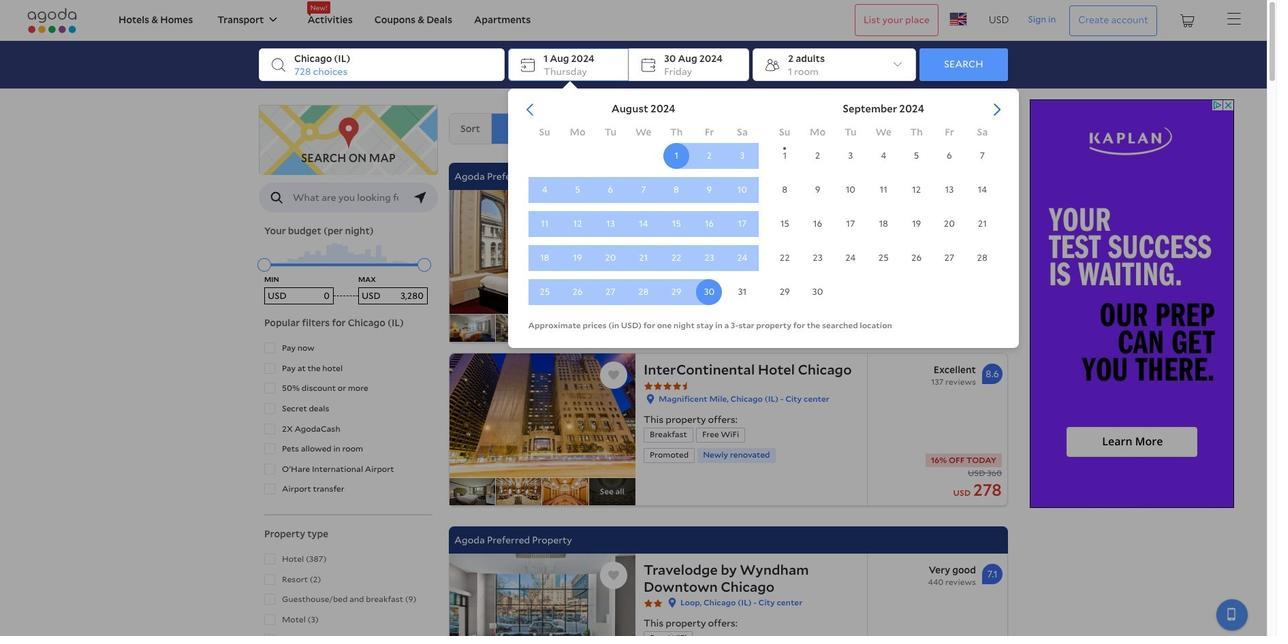 Task type: locate. For each thing, give the bounding box(es) containing it.
primary logo image
[[22, 8, 82, 33]]

list-filter-item-label-2 checkbox
[[264, 383, 275, 394], [264, 574, 275, 585]]

list-filter-item-label-6 checkbox
[[264, 464, 275, 475]]

1 vertical spatial add to saved list image
[[609, 370, 620, 381]]

sat aug 17 2024 cell
[[726, 211, 759, 245]]

row
[[529, 123, 759, 143], [769, 123, 999, 143], [529, 143, 759, 177], [769, 143, 999, 177], [529, 177, 759, 211], [769, 177, 999, 211], [529, 211, 759, 245], [769, 211, 999, 245], [529, 245, 759, 279], [769, 245, 999, 279], [529, 279, 759, 314], [769, 279, 999, 314]]

2 list-filter-item-label-4 checkbox from the top
[[264, 594, 275, 605]]

thu aug 01 2024 cell
[[660, 143, 693, 177]]

wed aug 28 2024 cell
[[627, 279, 660, 314]]

list-filter-item-label-4 checkbox
[[264, 424, 275, 435], [264, 594, 275, 605]]

sun aug 11 2024 cell
[[529, 211, 562, 245]]

2 list-filter-item-label-2 checkbox from the top
[[264, 574, 275, 585]]

list-filter-item-label-4 checkbox up "list-filter-item-label-9" option at bottom left
[[264, 594, 275, 605]]

list-filter-item-label-1 checkbox
[[264, 363, 275, 374]]

heading up thu aug 01 2024 cell
[[529, 102, 759, 123]]

list-filter-item-label-0 checkbox inside pay now option
[[264, 343, 275, 354]]

1 horizontal spatial row group
[[769, 143, 999, 314]]

1 list-filter-item-label-0 checkbox from the top
[[264, 343, 275, 354]]

1 list-filter-item-label-4 checkbox from the top
[[264, 424, 275, 435]]

1 row group from the left
[[529, 143, 759, 314]]

heading
[[529, 102, 759, 123], [769, 102, 999, 123]]

list-filter-item-label-2 checkbox down list-filter-item-label-1 checkbox
[[264, 383, 275, 394]]

list-filter-item-label-2 checkbox up "list-filter-item-label-9" option at bottom left
[[264, 574, 275, 585]]

thu aug 08 2024 cell
[[660, 177, 693, 211]]

fri aug 09 2024 cell
[[693, 177, 726, 211]]

0 vertical spatial add to saved list image
[[609, 207, 620, 217]]

2 list-filter-item-label-0 checkbox from the top
[[264, 554, 275, 565]]

1 horizontal spatial heading
[[769, 102, 999, 123]]

sun aug 18 2024 cell
[[529, 245, 562, 279]]

heading down 12 icon in the right of the page
[[769, 102, 999, 123]]

advertisement region
[[1031, 100, 1235, 508]]

12 image
[[894, 61, 902, 69]]

list-filter-item-label-0 checkbox up "list-filter-item-label-9" option at bottom left
[[264, 554, 275, 565]]

tue aug 20 2024 cell
[[594, 245, 627, 279]]

list-filter-item-label-4 checkbox for the "guesthouse/bed and breakfast" option at the bottom left of the page
[[264, 594, 275, 605]]

grid
[[529, 102, 759, 314], [769, 102, 999, 314]]

list-filter-item-label-0 checkbox up list-filter-item-label-1 checkbox
[[264, 343, 275, 354]]

tue aug 06 2024 cell
[[594, 177, 627, 211]]

tab list
[[449, 113, 863, 144]]

AI Search text field
[[904, 114, 971, 143]]

1 vertical spatial list-filter-item-label-2 checkbox
[[264, 574, 275, 585]]

mon aug 26 2024 cell
[[562, 279, 594, 314]]

add to saved list image for 4.5 stars out of 5 image on the bottom right
[[609, 370, 620, 381]]

list-filter-item-label-2 checkbox inside resort option
[[264, 574, 275, 585]]

2 grid from the left
[[769, 102, 999, 314]]

previous month image
[[524, 103, 537, 117]]

sat aug 24 2024 cell
[[726, 245, 759, 279]]

list-filter-item-label-0 checkbox inside hotel checkbox
[[264, 554, 275, 565]]

1 add to saved list image from the top
[[609, 207, 620, 217]]

1 vertical spatial list-filter-item-label-4 checkbox
[[264, 594, 275, 605]]

Pets allowed in room checkbox
[[264, 442, 431, 457]]

0 vertical spatial list-filter-item-label-4 checkbox
[[264, 424, 275, 435]]

thu aug 29 2024 cell
[[660, 279, 693, 314]]

mon aug 19 2024 cell
[[562, 245, 594, 279]]

list-filter-item-label-8 checkbox
[[264, 635, 275, 637]]

wed aug 07 2024 cell
[[627, 177, 660, 211]]

1 horizontal spatial grid
[[769, 102, 999, 314]]

row group
[[529, 143, 759, 314], [769, 143, 999, 314]]

tue aug 27 2024 cell
[[594, 279, 627, 314]]

fri aug 02 2024 cell
[[693, 143, 726, 177]]

fri aug 30 2024 cell
[[693, 279, 726, 314]]

add to saved list image
[[609, 207, 620, 217], [609, 370, 620, 381], [609, 570, 620, 581]]

2 vertical spatial add to saved list image
[[609, 570, 620, 581]]

dialog
[[508, 81, 1020, 348]]

list-filter-item-label-2 checkbox inside 50% discount or more checkbox
[[264, 383, 275, 394]]

list-filter-item-label-0 checkbox for hotel checkbox
[[264, 554, 275, 565]]

0 vertical spatial list-filter-item-label-2 checkbox
[[264, 383, 275, 394]]

1 list-filter-item-label-2 checkbox from the top
[[264, 383, 275, 394]]

0 horizontal spatial row group
[[529, 143, 759, 314]]

list-filter-item-label-4 checkbox inside 2x agodacash "option"
[[264, 424, 275, 435]]

list item
[[449, 105, 1009, 637]]

mon aug 12 2024 cell
[[562, 211, 594, 245]]

2 add to saved list image from the top
[[609, 370, 620, 381]]

2 heading from the left
[[769, 102, 999, 123]]

list-filter-item-label-5 checkbox
[[264, 444, 275, 455]]

list-filter-item-label-4 checkbox down list-filter-item-label-3 checkbox
[[264, 424, 275, 435]]

1 vertical spatial list-filter-item-label-0 checkbox
[[264, 554, 275, 565]]

add to saved list image for 2.5 stars out of 5 image
[[609, 207, 620, 217]]

0 horizontal spatial grid
[[529, 102, 759, 314]]

2 row group from the left
[[769, 143, 999, 314]]

0 horizontal spatial heading
[[529, 102, 759, 123]]

0 vertical spatial list-filter-item-label-0 checkbox
[[264, 343, 275, 354]]

fri aug 23 2024 cell
[[693, 245, 726, 279]]

row inside grid
[[769, 279, 999, 314]]

list-filter-item-label-2 checkbox for 50% discount or more checkbox
[[264, 383, 275, 394]]

list-filter-item-label-4 checkbox inside the "guesthouse/bed and breakfast" option
[[264, 594, 275, 605]]

Resort checkbox
[[264, 572, 431, 587]]

list-filter-item-label-0 checkbox
[[264, 343, 275, 354], [264, 554, 275, 565]]



Task type: describe. For each thing, give the bounding box(es) containing it.
2 stars out of 5 image
[[644, 599, 663, 613]]

sun aug 25 2024 cell
[[529, 279, 562, 314]]

thu aug 15 2024 cell
[[660, 211, 693, 245]]

list-filter-item-label-3 checkbox
[[264, 404, 275, 414]]

1 heading from the left
[[529, 102, 759, 123]]

O'Hare International Airport checkbox
[[264, 462, 431, 477]]

row group for 1st grid from left
[[529, 143, 759, 314]]

list-filter-item-label-7 checkbox
[[264, 484, 275, 495]]

Hotel checkbox
[[264, 552, 431, 567]]

Pay at the hotel checkbox
[[264, 361, 431, 376]]

list-filter-item-label-0 checkbox for pay now option
[[264, 343, 275, 354]]

sat aug 10 2024 cell
[[726, 177, 759, 211]]

Maximum price filter text field
[[359, 288, 428, 305]]

2.5 stars out of 5 image
[[644, 219, 673, 232]]

1 grid from the left
[[529, 102, 759, 314]]

Secret deals checkbox
[[264, 401, 431, 416]]

fri aug 16 2024 cell
[[693, 211, 726, 245]]

wed aug 14 2024 cell
[[627, 211, 660, 245]]

wed aug 21 2024 cell
[[627, 245, 660, 279]]

What are you looking for? text field
[[292, 183, 400, 212]]

list-filter-item-label-2 checkbox for resort option
[[264, 574, 275, 585]]

Guesthouse/bed and breakfast checkbox
[[264, 592, 431, 607]]

english image
[[950, 12, 968, 26]]

3 add to saved list image from the top
[[609, 570, 620, 581]]

sun aug 04 2024 cell
[[529, 177, 562, 211]]

row group for second grid from the left
[[769, 143, 999, 314]]

thu aug 22 2024 cell
[[660, 245, 693, 279]]

mon aug 05 2024 cell
[[562, 177, 594, 211]]

Hostel checkbox
[[264, 633, 431, 637]]

list-filter-item-label-9 checkbox
[[264, 615, 275, 626]]

Airport transfer checkbox
[[264, 482, 431, 497]]

tue aug 13 2024 cell
[[594, 211, 627, 245]]

Motel checkbox
[[264, 613, 431, 627]]

Pay now checkbox
[[264, 341, 431, 356]]

next month image
[[991, 103, 1004, 117]]

sat aug 03 2024 cell
[[726, 143, 759, 177]]

50% discount or more checkbox
[[264, 381, 431, 396]]

2X AgodaCash checkbox
[[264, 422, 431, 436]]

list-filter-item-label-4 checkbox for 2x agodacash "option"
[[264, 424, 275, 435]]

4.5 stars out of 5 image
[[644, 381, 692, 395]]

Minimum price filter text field
[[264, 288, 334, 305]]



Task type: vqa. For each thing, say whether or not it's contained in the screenshot.
Meeting room / ballrooms image
no



